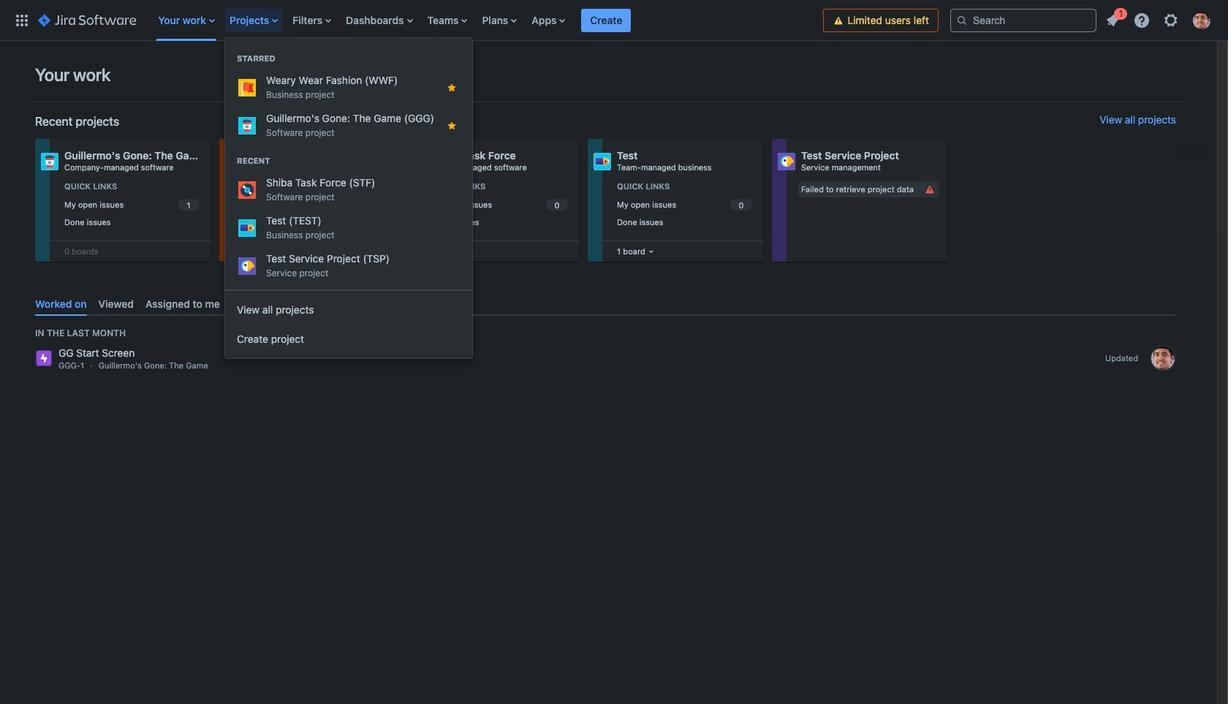 Task type: locate. For each thing, give the bounding box(es) containing it.
1 vertical spatial heading
[[225, 155, 472, 167]]

star guillermo's gone: the game (ggg) image
[[446, 120, 458, 132]]

jira software image
[[38, 11, 136, 29], [38, 11, 136, 29]]

list item
[[225, 0, 284, 41], [582, 0, 631, 41], [1100, 5, 1127, 32]]

list item inside list
[[1100, 5, 1127, 32]]

board image
[[645, 246, 657, 257]]

list
[[151, 0, 824, 41], [1100, 5, 1220, 33]]

2 horizontal spatial list item
[[1100, 5, 1127, 32]]

settings image
[[1162, 11, 1180, 29]]

banner
[[0, 0, 1228, 41]]

tab list
[[29, 292, 1182, 316]]

1 heading from the top
[[225, 53, 472, 64]]

0 vertical spatial heading
[[225, 53, 472, 64]]

None search field
[[950, 8, 1097, 32]]

heading
[[225, 53, 472, 64], [225, 155, 472, 167]]

group
[[225, 38, 472, 290]]



Task type: vqa. For each thing, say whether or not it's contained in the screenshot.
Choose Jira products "TEXT FIELD"
no



Task type: describe. For each thing, give the bounding box(es) containing it.
star weary wear fashion (wwf) image
[[446, 82, 458, 94]]

appswitcher icon image
[[13, 11, 31, 29]]

help image
[[1133, 11, 1151, 29]]

your profile and settings image
[[1193, 11, 1211, 29]]

primary element
[[9, 0, 824, 41]]

1 horizontal spatial list item
[[582, 0, 631, 41]]

notifications image
[[1104, 11, 1122, 29]]

0 horizontal spatial list
[[151, 0, 824, 41]]

0 horizontal spatial list item
[[225, 0, 284, 41]]

2 heading from the top
[[225, 155, 472, 167]]

search image
[[956, 14, 968, 26]]

Search field
[[950, 8, 1097, 32]]

1 horizontal spatial list
[[1100, 5, 1220, 33]]



